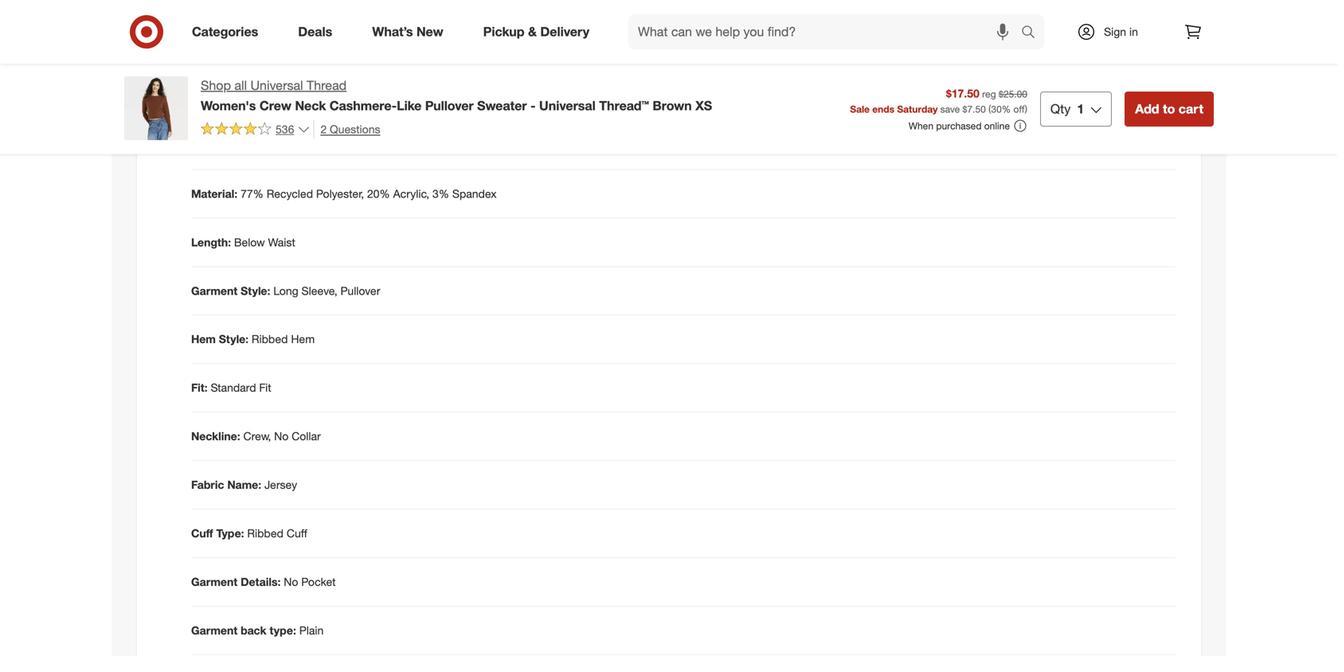 Task type: describe. For each thing, give the bounding box(es) containing it.
when
[[909, 120, 934, 132]]

questions
[[330, 122, 380, 136]]

7.50
[[968, 103, 986, 115]]

all
[[235, 78, 247, 93]]

online
[[985, 120, 1010, 132]]

waist
[[268, 235, 295, 249]]

sign in
[[1104, 25, 1138, 39]]

material:
[[191, 187, 238, 201]]

delivery
[[541, 24, 590, 39]]

77%
[[241, 187, 264, 201]]

1 vertical spatial universal
[[539, 98, 596, 113]]

fit:
[[191, 381, 208, 395]]

below
[[234, 235, 265, 249]]

20%
[[367, 187, 390, 201]]

add
[[1135, 101, 1160, 117]]

fit: standard fit
[[191, 381, 271, 395]]

acrylic,
[[393, 187, 429, 201]]

add to cart
[[1135, 101, 1204, 117]]

1 cuff from the left
[[191, 527, 213, 541]]

shop
[[201, 78, 231, 93]]

pocket
[[301, 575, 336, 589]]

1
[[1077, 101, 1084, 117]]

show more button
[[178, 35, 242, 60]]

thread™
[[599, 98, 649, 113]]

shop all universal thread women's crew neck cashmere-like pullover sweater - universal thread™ brown xs
[[201, 78, 712, 113]]

thread
[[307, 78, 347, 93]]

ends
[[873, 103, 895, 115]]

show
[[186, 41, 210, 53]]

fit
[[259, 381, 271, 395]]

sign
[[1104, 25, 1127, 39]]

recycled
[[267, 187, 313, 201]]

polyester,
[[316, 187, 364, 201]]

garment for garment back type: plain
[[191, 624, 238, 638]]

show more
[[186, 41, 234, 53]]

pickup
[[483, 24, 525, 39]]

sweater
[[477, 98, 527, 113]]

2 cuff from the left
[[287, 527, 307, 541]]

specifications button
[[150, 80, 1189, 131]]

0 horizontal spatial universal
[[251, 78, 303, 93]]

jersey
[[265, 478, 297, 492]]

What can we help you find? suggestions appear below search field
[[629, 14, 1025, 49]]

collar
[[292, 430, 321, 444]]

0 horizontal spatial pullover
[[341, 284, 380, 298]]

$25.00
[[999, 88, 1028, 100]]

to
[[1163, 101, 1175, 117]]

womens
[[230, 138, 273, 152]]

search button
[[1014, 14, 1053, 53]]

image of women's crew neck cashmere-like pullover sweater - universal thread™ brown xs image
[[124, 76, 188, 140]]

$17.50 reg $25.00 sale ends saturday save $ 7.50 ( 30 % off )
[[850, 86, 1028, 115]]

ribbed for cuff
[[247, 527, 284, 541]]

536 link
[[201, 120, 310, 140]]

length:
[[191, 235, 231, 249]]

new
[[417, 24, 443, 39]]

specifications
[[191, 96, 293, 114]]

-
[[531, 98, 536, 113]]

garment style: long sleeve, pullover
[[191, 284, 380, 298]]

sizing: womens
[[191, 138, 273, 152]]

crew,
[[243, 430, 271, 444]]

style: for garment style:
[[241, 284, 270, 298]]

)
[[1025, 103, 1028, 115]]

xs
[[696, 98, 712, 113]]

qty
[[1051, 101, 1071, 117]]

&
[[528, 24, 537, 39]]

name:
[[227, 478, 261, 492]]

search
[[1014, 26, 1053, 41]]

30
[[991, 103, 1002, 115]]

2
[[321, 122, 327, 136]]

sign in link
[[1064, 14, 1163, 49]]



Task type: locate. For each thing, give the bounding box(es) containing it.
pickup & delivery link
[[470, 14, 610, 49]]

sale
[[850, 103, 870, 115]]

type:
[[270, 624, 296, 638]]

add to cart button
[[1125, 92, 1214, 127]]

0 vertical spatial pullover
[[425, 98, 474, 113]]

0 vertical spatial style:
[[241, 284, 270, 298]]

1 garment from the top
[[191, 284, 238, 298]]

length: below waist
[[191, 235, 295, 249]]

hem style: ribbed hem
[[191, 332, 315, 346]]

1 vertical spatial pullover
[[341, 284, 380, 298]]

1 vertical spatial no
[[284, 575, 298, 589]]

ribbed up fit
[[252, 332, 288, 346]]

standard
[[211, 381, 256, 395]]

saturday
[[897, 103, 938, 115]]

when purchased online
[[909, 120, 1010, 132]]

no
[[274, 430, 289, 444], [284, 575, 298, 589]]

0 horizontal spatial hem
[[191, 332, 216, 346]]

like
[[397, 98, 422, 113]]

$
[[963, 103, 968, 115]]

cuff
[[191, 527, 213, 541], [287, 527, 307, 541]]

2 vertical spatial garment
[[191, 624, 238, 638]]

hem down the sleeve,
[[291, 332, 315, 346]]

what's
[[372, 24, 413, 39]]

women's
[[201, 98, 256, 113]]

pullover
[[425, 98, 474, 113], [341, 284, 380, 298]]

type:
[[216, 527, 244, 541]]

0 vertical spatial no
[[274, 430, 289, 444]]

style: left long
[[241, 284, 270, 298]]

no left pocket
[[284, 575, 298, 589]]

2 hem from the left
[[291, 332, 315, 346]]

1 hem from the left
[[191, 332, 216, 346]]

cashmere-
[[330, 98, 397, 113]]

deals
[[298, 24, 332, 39]]

details:
[[241, 575, 281, 589]]

long
[[273, 284, 298, 298]]

universal right -
[[539, 98, 596, 113]]

2 questions
[[321, 122, 380, 136]]

save
[[941, 103, 960, 115]]

fabric name: jersey
[[191, 478, 297, 492]]

neck
[[295, 98, 326, 113]]

1 horizontal spatial cuff
[[287, 527, 307, 541]]

1 horizontal spatial pullover
[[425, 98, 474, 113]]

no for pocket
[[284, 575, 298, 589]]

crew
[[260, 98, 292, 113]]

style:
[[241, 284, 270, 298], [219, 332, 249, 346]]

material: 77% recycled polyester, 20% acrylic, 3% spandex
[[191, 187, 497, 201]]

categories
[[192, 24, 258, 39]]

back
[[241, 624, 266, 638]]

sleeve,
[[302, 284, 338, 298]]

0 horizontal spatial cuff
[[191, 527, 213, 541]]

2 garment from the top
[[191, 575, 238, 589]]

sizing:
[[191, 138, 227, 152]]

what's new
[[372, 24, 443, 39]]

categories link
[[178, 14, 278, 49]]

in
[[1130, 25, 1138, 39]]

garment for garment details: no pocket
[[191, 575, 238, 589]]

3%
[[433, 187, 449, 201]]

ribbed for hem
[[252, 332, 288, 346]]

1 vertical spatial style:
[[219, 332, 249, 346]]

%
[[1002, 103, 1011, 115]]

536
[[276, 122, 294, 136]]

cuff type: ribbed cuff
[[191, 527, 307, 541]]

pullover inside shop all universal thread women's crew neck cashmere-like pullover sweater - universal thread™ brown xs
[[425, 98, 474, 113]]

1 horizontal spatial hem
[[291, 332, 315, 346]]

1 vertical spatial ribbed
[[247, 527, 284, 541]]

neckline:
[[191, 430, 240, 444]]

style: for hem style:
[[219, 332, 249, 346]]

spandex
[[452, 187, 497, 201]]

brown
[[653, 98, 692, 113]]

pullover right the sleeve,
[[341, 284, 380, 298]]

pullover right like
[[425, 98, 474, 113]]

deals link
[[285, 14, 352, 49]]

hem up fit:
[[191, 332, 216, 346]]

garment details: no pocket
[[191, 575, 336, 589]]

purchased
[[936, 120, 982, 132]]

2 questions link
[[313, 120, 380, 138]]

garment left back on the left bottom of page
[[191, 624, 238, 638]]

garment for garment style: long sleeve, pullover
[[191, 284, 238, 298]]

ribbed right type:
[[247, 527, 284, 541]]

neckline: crew, no collar
[[191, 430, 321, 444]]

garment down length:
[[191, 284, 238, 298]]

3 garment from the top
[[191, 624, 238, 638]]

$17.50
[[946, 86, 980, 100]]

garment
[[191, 284, 238, 298], [191, 575, 238, 589], [191, 624, 238, 638]]

1 horizontal spatial universal
[[539, 98, 596, 113]]

garment left details:
[[191, 575, 238, 589]]

universal
[[251, 78, 303, 93], [539, 98, 596, 113]]

cart
[[1179, 101, 1204, 117]]

0 vertical spatial universal
[[251, 78, 303, 93]]

0 vertical spatial ribbed
[[252, 332, 288, 346]]

no right crew,
[[274, 430, 289, 444]]

ribbed
[[252, 332, 288, 346], [247, 527, 284, 541]]

reg
[[982, 88, 996, 100]]

1 vertical spatial garment
[[191, 575, 238, 589]]

cuff left type:
[[191, 527, 213, 541]]

0 vertical spatial garment
[[191, 284, 238, 298]]

plain
[[299, 624, 324, 638]]

no for collar
[[274, 430, 289, 444]]

universal up "crew"
[[251, 78, 303, 93]]

off
[[1014, 103, 1025, 115]]

fabric
[[191, 478, 224, 492]]

hem
[[191, 332, 216, 346], [291, 332, 315, 346]]

(
[[989, 103, 991, 115]]

qty 1
[[1051, 101, 1084, 117]]

cuff down jersey
[[287, 527, 307, 541]]

style: up standard
[[219, 332, 249, 346]]



Task type: vqa. For each thing, say whether or not it's contained in the screenshot.
left ships
no



